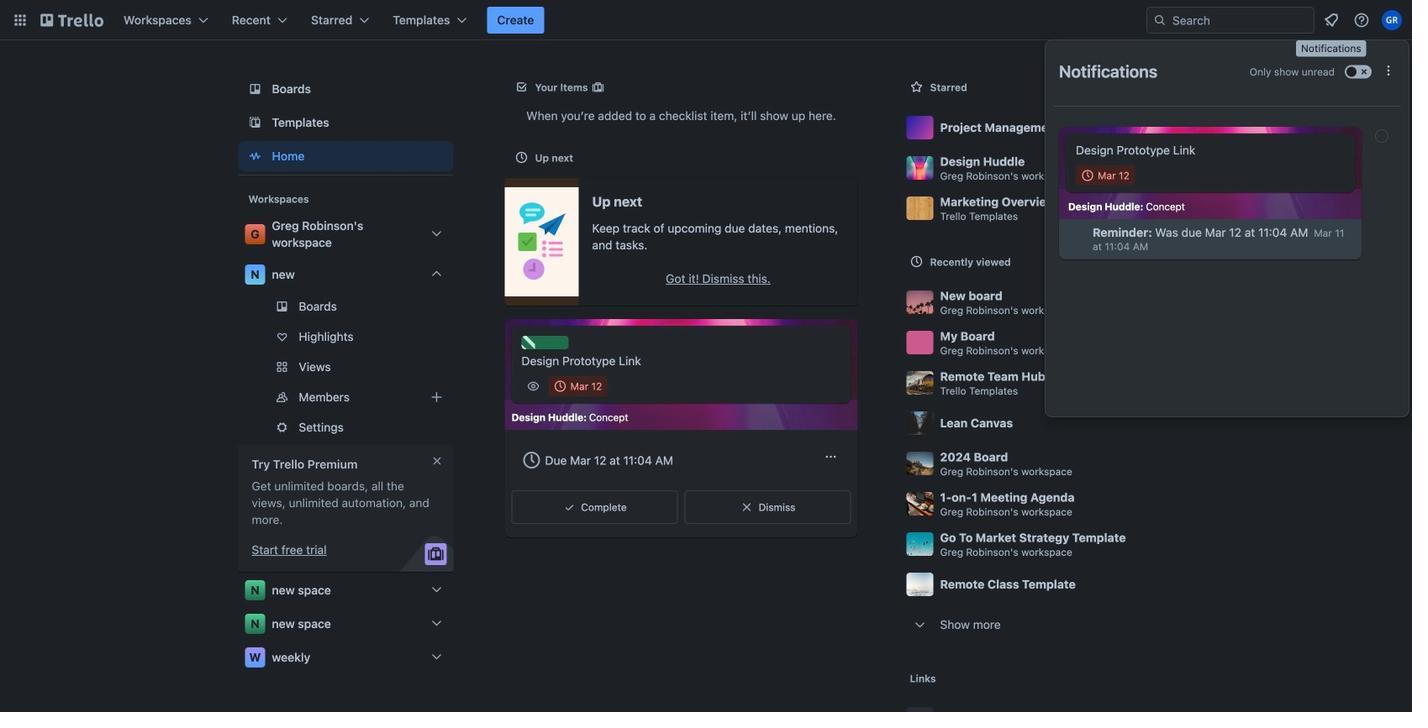 Task type: locate. For each thing, give the bounding box(es) containing it.
add image
[[427, 387, 447, 408]]

color: green, title: none image
[[522, 336, 569, 350]]

tooltip
[[1296, 40, 1366, 57]]

0 notifications image
[[1321, 10, 1341, 30]]

home image
[[245, 146, 265, 166]]

click to unstar design huddle . it will be removed from your starred list. image
[[1159, 160, 1175, 177]]

search image
[[1153, 13, 1167, 27]]

open information menu image
[[1353, 12, 1370, 29]]

Search field
[[1167, 8, 1314, 32]]



Task type: describe. For each thing, give the bounding box(es) containing it.
template board image
[[245, 113, 265, 133]]

click to star lean canvas. it will show up at the top of your boards list. image
[[1159, 415, 1175, 432]]

board image
[[245, 79, 265, 99]]

back to home image
[[40, 7, 103, 34]]

click to unstar marketing overview. it will be removed from your starred list. image
[[1159, 200, 1175, 217]]

greg robinson (gregrobinson96) image
[[1382, 10, 1402, 30]]

click to unstar project management. it will be removed from your starred list. image
[[1159, 119, 1175, 136]]

primary element
[[0, 0, 1412, 40]]



Task type: vqa. For each thing, say whether or not it's contained in the screenshot.
Share button
no



